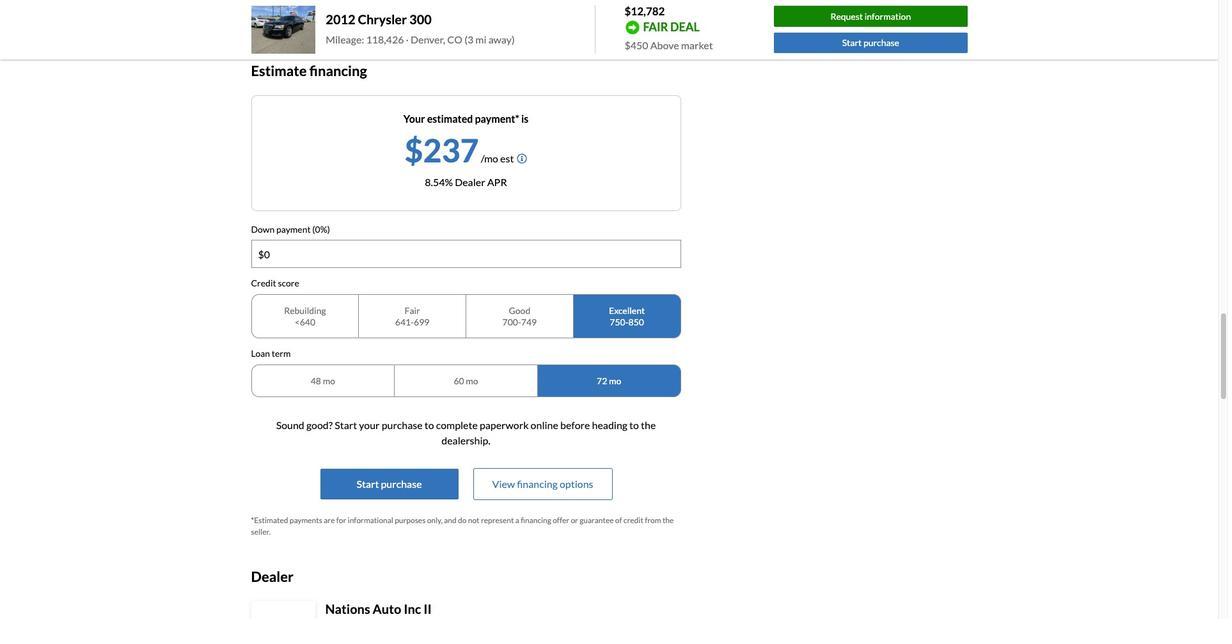 Task type: describe. For each thing, give the bounding box(es) containing it.
700-
[[502, 316, 521, 327]]

before
[[560, 419, 590, 431]]

price
[[278, 18, 300, 30]]

info circle image
[[517, 153, 527, 163]]

loan term
[[251, 348, 291, 359]]

·
[[406, 33, 409, 46]]

credit
[[251, 278, 276, 289]]

2 vertical spatial start
[[357, 478, 379, 490]]

inc
[[404, 601, 421, 616]]

*estimated payments are for informational purposes only, and do not represent a financing offer or guarantee of credit from the seller.
[[251, 516, 674, 537]]

from
[[645, 516, 661, 525]]

payment
[[276, 224, 311, 234]]

market
[[681, 39, 713, 51]]

are
[[324, 516, 335, 525]]

of
[[615, 516, 622, 525]]

2012
[[326, 12, 355, 27]]

fair deal
[[643, 20, 700, 34]]

72
[[597, 375, 607, 386]]

mi
[[475, 33, 486, 46]]

paperwork
[[480, 419, 529, 431]]

$450
[[625, 39, 648, 51]]

<640
[[295, 316, 315, 327]]

chrysler
[[358, 12, 407, 27]]

1 horizontal spatial dealer
[[455, 176, 485, 188]]

mo for 72 mo
[[609, 375, 621, 386]]

rebuilding
[[284, 305, 326, 316]]

0 vertical spatial start purchase
[[842, 37, 899, 48]]

and
[[444, 516, 457, 525]]

purchase inside sound good? start your purchase to complete paperwork online before heading to the dealership.
[[382, 419, 423, 431]]

purposes
[[395, 516, 426, 525]]

0 vertical spatial purchase
[[863, 37, 899, 48]]

2 vertical spatial purchase
[[381, 478, 422, 490]]

1 vertical spatial start purchase
[[357, 478, 422, 490]]

score
[[278, 278, 299, 289]]

view financing options
[[492, 478, 593, 490]]

not
[[468, 516, 479, 525]]

offer
[[553, 516, 569, 525]]

your
[[359, 419, 380, 431]]

0 vertical spatial start
[[842, 37, 862, 48]]

48 mo
[[311, 375, 335, 386]]

excellent 750-850
[[609, 305, 645, 327]]

your
[[403, 112, 425, 124]]

fair
[[405, 305, 420, 316]]

estimated
[[427, 112, 473, 124]]

complete
[[436, 419, 478, 431]]

mileage:
[[326, 33, 364, 46]]

fair 641-699
[[395, 305, 429, 327]]

for
[[336, 516, 346, 525]]

$450 above market
[[625, 39, 713, 51]]

guarantee
[[580, 516, 614, 525]]

credit
[[624, 516, 643, 525]]

or
[[571, 516, 578, 525]]

$237 /mo est
[[405, 131, 514, 169]]

away)
[[488, 33, 515, 46]]

nations auto inc ii
[[325, 601, 432, 616]]

loan
[[251, 348, 270, 359]]

estimate financing
[[251, 62, 367, 79]]

641-
[[395, 316, 414, 327]]

good 700-749
[[502, 305, 537, 327]]

heading
[[592, 419, 627, 431]]

$237
[[405, 131, 479, 169]]

300
[[409, 12, 432, 27]]

represent
[[481, 516, 514, 525]]

8.54%
[[425, 176, 453, 188]]

term
[[272, 348, 291, 359]]

only,
[[427, 516, 443, 525]]

mo for 48 mo
[[323, 375, 335, 386]]

the inside *estimated payments are for informational purposes only, and do not represent a financing offer or guarantee of credit from the seller.
[[663, 516, 674, 525]]

co
[[447, 33, 462, 46]]

information
[[865, 11, 911, 22]]



Task type: vqa. For each thing, say whether or not it's contained in the screenshot.
750- at the bottom of the page
yes



Task type: locate. For each thing, give the bounding box(es) containing it.
2 to from the left
[[629, 419, 639, 431]]

0 horizontal spatial start purchase button
[[320, 469, 458, 500]]

down
[[251, 224, 275, 234]]

financing inside *estimated payments are for informational purposes only, and do not represent a financing offer or guarantee of credit from the seller.
[[521, 516, 551, 525]]

start
[[842, 37, 862, 48], [335, 419, 357, 431], [357, 478, 379, 490]]

ii
[[424, 601, 432, 616]]

financing
[[309, 62, 367, 79], [517, 478, 558, 490], [521, 516, 551, 525]]

mo right 60
[[466, 375, 478, 386]]

2 mo from the left
[[466, 375, 478, 386]]

rebuilding <640
[[284, 305, 326, 327]]

1 horizontal spatial to
[[629, 419, 639, 431]]

0 horizontal spatial the
[[641, 419, 656, 431]]

dealership.
[[441, 435, 490, 447]]

dealer
[[455, 176, 485, 188], [251, 568, 294, 586]]

2012 chrysler 300 image
[[251, 5, 316, 54]]

699
[[414, 316, 429, 327]]

1 horizontal spatial mo
[[466, 375, 478, 386]]

purchase right your
[[382, 419, 423, 431]]

1 vertical spatial start purchase button
[[320, 469, 458, 500]]

1 vertical spatial start
[[335, 419, 357, 431]]

Down payment (0%) text field
[[252, 241, 680, 268]]

sound good? start your purchase to complete paperwork online before heading to the dealership.
[[276, 419, 656, 447]]

8.54% dealer apr
[[425, 176, 507, 188]]

to
[[425, 419, 434, 431], [629, 419, 639, 431]]

the right heading on the bottom
[[641, 419, 656, 431]]

nations auto inc ii image
[[252, 602, 314, 619]]

start purchase up informational
[[357, 478, 422, 490]]

1 vertical spatial purchase
[[382, 419, 423, 431]]

good
[[509, 305, 530, 316]]

3 mo from the left
[[609, 375, 621, 386]]

dealer left apr
[[455, 176, 485, 188]]

mo for 60 mo
[[466, 375, 478, 386]]

deal
[[670, 20, 700, 34]]

sound
[[276, 419, 304, 431]]

purchase
[[863, 37, 899, 48], [382, 419, 423, 431], [381, 478, 422, 490]]

fair
[[643, 20, 668, 34]]

start down request
[[842, 37, 862, 48]]

seller.
[[251, 527, 271, 537]]

0 vertical spatial financing
[[309, 62, 367, 79]]

purchase up purposes on the bottom of page
[[381, 478, 422, 490]]

good?
[[306, 419, 333, 431]]

1 horizontal spatial start purchase button
[[774, 33, 967, 53]]

auto
[[373, 601, 401, 616]]

60
[[454, 375, 464, 386]]

1 mo from the left
[[323, 375, 335, 386]]

(3
[[464, 33, 473, 46]]

0 vertical spatial dealer
[[455, 176, 485, 188]]

your estimated payment* is
[[403, 112, 529, 124]]

850
[[628, 316, 644, 327]]

*estimated
[[251, 516, 288, 525]]

financing down 'mileage:' at the top left of the page
[[309, 62, 367, 79]]

is
[[521, 112, 529, 124]]

start left your
[[335, 419, 357, 431]]

financing inside button
[[517, 478, 558, 490]]

estimate
[[251, 62, 307, 79]]

0 horizontal spatial dealer
[[251, 568, 294, 586]]

view financing options button
[[474, 469, 612, 500]]

dealer up the nations auto inc ii image
[[251, 568, 294, 586]]

1 horizontal spatial the
[[663, 516, 674, 525]]

the inside sound good? start your purchase to complete paperwork online before heading to the dealership.
[[641, 419, 656, 431]]

payment*
[[475, 112, 519, 124]]

the
[[641, 419, 656, 431], [663, 516, 674, 525]]

750-
[[610, 316, 628, 327]]

down payment (0%)
[[251, 224, 330, 234]]

to left complete
[[425, 419, 434, 431]]

0 horizontal spatial to
[[425, 419, 434, 431]]

0 vertical spatial the
[[641, 419, 656, 431]]

48
[[311, 375, 321, 386]]

mo right 48
[[323, 375, 335, 386]]

start purchase button down request information button
[[774, 33, 967, 53]]

financing right the view
[[517, 478, 558, 490]]

1 vertical spatial the
[[663, 516, 674, 525]]

start purchase
[[842, 37, 899, 48], [357, 478, 422, 490]]

nations
[[325, 601, 370, 616]]

118,426
[[366, 33, 404, 46]]

show
[[251, 18, 276, 30]]

0 horizontal spatial start purchase
[[357, 478, 422, 490]]

excellent
[[609, 305, 645, 316]]

mo right the 72
[[609, 375, 621, 386]]

mo
[[323, 375, 335, 386], [466, 375, 478, 386], [609, 375, 621, 386]]

history
[[302, 18, 334, 30]]

nations auto inc ii link
[[325, 601, 432, 616]]

above
[[650, 39, 679, 51]]

2 vertical spatial financing
[[521, 516, 551, 525]]

2 horizontal spatial mo
[[609, 375, 621, 386]]

start purchase button up informational
[[320, 469, 458, 500]]

show price history link
[[251, 18, 334, 30]]

1 to from the left
[[425, 419, 434, 431]]

est
[[500, 152, 514, 164]]

1 horizontal spatial start purchase
[[842, 37, 899, 48]]

do
[[458, 516, 467, 525]]

1 vertical spatial dealer
[[251, 568, 294, 586]]

start up informational
[[357, 478, 379, 490]]

view
[[492, 478, 515, 490]]

0 vertical spatial start purchase button
[[774, 33, 967, 53]]

(0%)
[[312, 224, 330, 234]]

0 horizontal spatial mo
[[323, 375, 335, 386]]

financing for view
[[517, 478, 558, 490]]

start inside sound good? start your purchase to complete paperwork online before heading to the dealership.
[[335, 419, 357, 431]]

financing for estimate
[[309, 62, 367, 79]]

to right heading on the bottom
[[629, 419, 639, 431]]

purchase down information
[[863, 37, 899, 48]]

1 vertical spatial financing
[[517, 478, 558, 490]]

/mo
[[481, 152, 498, 164]]

60 mo
[[454, 375, 478, 386]]

72 mo
[[597, 375, 621, 386]]

2012 chrysler 300 mileage: 118,426 · denver, co (3 mi away)
[[326, 12, 515, 46]]

informational
[[348, 516, 393, 525]]

payments
[[290, 516, 322, 525]]

the right from
[[663, 516, 674, 525]]

financing right a
[[521, 516, 551, 525]]

request information
[[830, 11, 911, 22]]

credit score
[[251, 278, 299, 289]]

request
[[830, 11, 863, 22]]

denver,
[[411, 33, 445, 46]]

request information button
[[774, 6, 967, 27]]

start purchase down request information button
[[842, 37, 899, 48]]

749
[[521, 316, 537, 327]]

a
[[515, 516, 519, 525]]

online
[[531, 419, 558, 431]]



